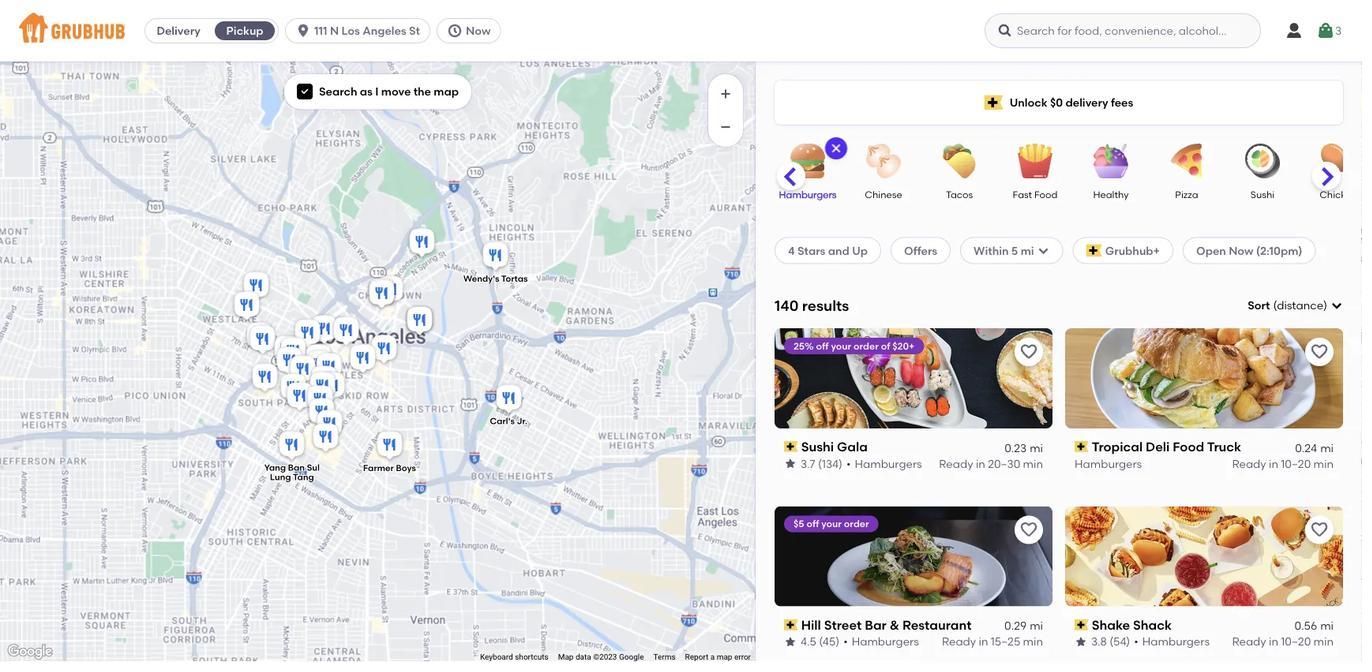 Task type: vqa. For each thing, say whether or not it's contained in the screenshot.
first 10–20 from the bottom of the page
yes



Task type: locate. For each thing, give the bounding box(es) containing it.
burger den image
[[404, 305, 436, 339]]

food right the fast
[[1035, 189, 1058, 200]]

star icon image for hill street bar & restaurant
[[785, 636, 797, 649]]

your right $5
[[822, 519, 842, 530]]

pizza
[[1176, 189, 1199, 200]]

map
[[558, 653, 574, 663]]

chinese image
[[856, 144, 912, 179]]

google image
[[4, 642, 56, 663]]

ban
[[288, 463, 305, 474]]

food right deli
[[1173, 440, 1205, 455]]

open
[[1197, 244, 1227, 257]]

error
[[735, 653, 751, 663]]

• right "(45)" at the bottom right of the page
[[844, 636, 848, 649]]

hamburgers down shack
[[1143, 636, 1210, 649]]

map
[[434, 85, 459, 98], [717, 653, 733, 663]]

1 vertical spatial map
[[717, 653, 733, 663]]

star icon image down subscription pass image
[[785, 458, 797, 471]]

min down 0.29 mi at bottom
[[1024, 636, 1044, 649]]

min down 0.56 mi
[[1314, 636, 1334, 649]]

wendy's tortas image
[[480, 240, 512, 275]]

0 horizontal spatial sushi
[[802, 440, 835, 455]]

140 results
[[775, 297, 850, 315]]

•
[[847, 457, 851, 471], [844, 636, 848, 649], [1135, 636, 1139, 649]]

map right the
[[434, 85, 459, 98]]

$5
[[794, 519, 805, 530]]

111 n los angeles st button
[[285, 18, 437, 43]]

ready
[[940, 457, 974, 471], [1233, 457, 1267, 471], [943, 636, 977, 649], [1233, 636, 1267, 649]]

2 ready in 10–20 min from the top
[[1233, 636, 1334, 649]]

burger district image
[[305, 384, 336, 418]]

svg image left "3" button
[[1285, 21, 1304, 40]]

map right a
[[717, 653, 733, 663]]

mi for tropical deli food truck
[[1321, 441, 1334, 455]]

plus icon image
[[718, 86, 734, 102]]

off right $5
[[807, 519, 820, 530]]

bar
[[865, 618, 887, 633]]

1 vertical spatial ready in 10–20 min
[[1233, 636, 1334, 649]]

mi right '0.56'
[[1321, 620, 1334, 633]]

shake shack image
[[309, 313, 340, 348]]

farmer boys
[[363, 463, 416, 474]]

your for street
[[822, 519, 842, 530]]

i
[[375, 85, 379, 98]]

4 stars and up
[[789, 244, 868, 257]]

10–20
[[1282, 457, 1312, 471], [1282, 636, 1312, 649]]

chinese
[[865, 189, 903, 200]]

ale's restaurant image
[[310, 422, 342, 456]]

hamburgers down gala
[[855, 457, 923, 471]]

0 vertical spatial now
[[466, 24, 491, 38]]

map data ©2023 google
[[558, 653, 644, 663]]

1 horizontal spatial sushi
[[1251, 189, 1275, 200]]

farmer
[[363, 463, 394, 474]]

your right '25%'
[[832, 340, 852, 352]]

grubhub plus flag logo image
[[985, 95, 1004, 110], [1087, 244, 1103, 257]]

subscription pass image
[[1075, 442, 1089, 453], [785, 620, 799, 631], [1075, 620, 1089, 631]]

svg image inside '111 n los angeles st' button
[[296, 23, 311, 39]]

ready for hill street bar & restaurant
[[943, 636, 977, 649]]

off right '25%'
[[817, 340, 829, 352]]

0 horizontal spatial now
[[466, 24, 491, 38]]

sul
[[307, 463, 320, 474]]

your for gala
[[832, 340, 852, 352]]

fast food image
[[1008, 144, 1063, 179]]

1 ready in 10–20 min from the top
[[1233, 457, 1334, 471]]

0 vertical spatial 10–20
[[1282, 457, 1312, 471]]

10–20 down '0.56'
[[1282, 636, 1312, 649]]

0.56
[[1295, 620, 1318, 633]]

mi for sushi gala
[[1030, 441, 1044, 455]]

• hamburgers for shack
[[1135, 636, 1210, 649]]

vegan hooligans image
[[316, 370, 348, 405]]

15–25
[[991, 636, 1021, 649]]

and
[[829, 244, 850, 257]]

in for shake shack
[[1270, 636, 1279, 649]]

min down 0.23 mi at the bottom of page
[[1024, 457, 1044, 471]]

angeles
[[363, 24, 407, 38]]

sushi
[[1251, 189, 1275, 200], [802, 440, 835, 455]]

0 vertical spatial ready in 10–20 min
[[1233, 457, 1334, 471]]

checkout
[[1016, 574, 1069, 587]]

subscription pass image left shake
[[1075, 620, 1089, 631]]

now right st
[[466, 24, 491, 38]]

shack
[[1134, 618, 1173, 633]]

5
[[1012, 244, 1019, 257]]

mi right 0.23
[[1030, 441, 1044, 455]]

0 vertical spatial your
[[832, 340, 852, 352]]

chicken
[[1320, 189, 1358, 200]]

now
[[466, 24, 491, 38], [1230, 244, 1254, 257]]

• hamburgers down gala
[[847, 457, 923, 471]]

sort ( distance )
[[1249, 299, 1328, 313]]

$20+
[[893, 340, 915, 352]]

svg image
[[1317, 21, 1336, 40], [447, 23, 463, 39], [830, 142, 843, 155], [1331, 300, 1344, 312]]

mi right 0.29
[[1030, 620, 1044, 633]]

0 vertical spatial map
[[434, 85, 459, 98]]

carl's
[[490, 417, 515, 427]]

results
[[803, 297, 850, 315]]

keyboard shortcuts button
[[480, 652, 549, 663]]

sushi down sushi "image"
[[1251, 189, 1275, 200]]

off for hill
[[807, 519, 820, 530]]

off
[[817, 340, 829, 352], [807, 519, 820, 530]]

1 horizontal spatial food
[[1173, 440, 1205, 455]]

svg image inside "3" button
[[1317, 21, 1336, 40]]

0 vertical spatial sushi
[[1251, 189, 1275, 200]]

0 vertical spatial order
[[854, 340, 879, 352]]

save this restaurant image
[[1020, 343, 1039, 362], [1311, 343, 1330, 362], [1020, 521, 1039, 540], [1311, 521, 1330, 540]]

ready in 10–20 min down '0.56'
[[1233, 636, 1334, 649]]

None field
[[1249, 298, 1344, 314]]

smashburger image
[[249, 361, 281, 396]]

shortcuts
[[515, 653, 549, 663]]

hamburgers
[[779, 189, 837, 200], [855, 457, 923, 471], [1075, 457, 1143, 471], [852, 636, 920, 649], [1143, 636, 1210, 649]]

carl's jr. image
[[493, 383, 525, 418]]

tang
[[293, 473, 314, 483]]

1 horizontal spatial now
[[1230, 244, 1254, 257]]

none field containing sort
[[1249, 298, 1344, 314]]

anna's fish market dtla image
[[278, 335, 309, 370]]

hamburgers for shack
[[1143, 636, 1210, 649]]

1 vertical spatial sushi
[[802, 440, 835, 455]]

0 horizontal spatial grubhub plus flag logo image
[[985, 95, 1004, 110]]

keyboard
[[480, 653, 513, 663]]

star icon image
[[785, 458, 797, 471], [785, 636, 797, 649], [1075, 636, 1088, 649]]

grubhub plus flag logo image left grubhub+
[[1087, 244, 1103, 257]]

wild living foods image
[[307, 370, 339, 405]]

1 vertical spatial grubhub plus flag logo image
[[1087, 244, 1103, 257]]

tropical
[[1092, 440, 1143, 455]]

• hamburgers down hill street bar & restaurant
[[844, 636, 920, 649]]

data
[[576, 653, 592, 663]]

1 vertical spatial order
[[844, 519, 870, 530]]

in
[[976, 457, 986, 471], [1270, 457, 1279, 471], [979, 636, 989, 649], [1270, 636, 1279, 649]]

$0
[[1051, 96, 1064, 109]]

the little jewel of new orleans image
[[375, 274, 407, 309]]

ready for sushi gala
[[940, 457, 974, 471]]

mi right 5
[[1021, 244, 1035, 257]]

sort
[[1249, 299, 1271, 313]]

min down 0.24 mi
[[1314, 457, 1334, 471]]

grubhub plus flag logo image for unlock $0 delivery fees
[[985, 95, 1004, 110]]

hamburgers down tropical
[[1075, 457, 1143, 471]]

1 vertical spatial 10–20
[[1282, 636, 1312, 649]]

©2023
[[593, 653, 617, 663]]

truck
[[1208, 440, 1242, 455]]

• hamburgers down shack
[[1135, 636, 1210, 649]]

order right $5
[[844, 519, 870, 530]]

a
[[711, 653, 715, 663]]

tropical deli food truck logo image
[[1066, 329, 1344, 429]]

sushi up 3.7 (134)
[[802, 440, 835, 455]]

star icon image for sushi gala
[[785, 458, 797, 471]]

star icon image left the 4.5
[[785, 636, 797, 649]]

Search for food, convenience, alcohol... search field
[[985, 13, 1262, 48]]

proceed
[[954, 574, 1000, 587]]

svg image left search
[[300, 87, 310, 97]]

report a map error
[[685, 653, 751, 663]]

terms link
[[654, 653, 676, 663]]

• down gala
[[847, 457, 851, 471]]

order for gala
[[854, 340, 879, 352]]

denny's image
[[404, 305, 436, 339]]

move
[[381, 85, 411, 98]]

10–20 for shake shack
[[1282, 636, 1312, 649]]

ready in 10–20 min down the 0.24
[[1233, 457, 1334, 471]]

111 n los angeles st
[[315, 24, 420, 38]]

mi right the 0.24
[[1321, 441, 1334, 455]]

(2:10pm)
[[1257, 244, 1303, 257]]

0 vertical spatial grubhub plus flag logo image
[[985, 95, 1004, 110]]

3.8 (54)
[[1092, 636, 1131, 649]]

up
[[853, 244, 868, 257]]

• right (54)
[[1135, 636, 1139, 649]]

now button
[[437, 18, 507, 43]]

svg image
[[1285, 21, 1304, 40], [296, 23, 311, 39], [998, 23, 1014, 39], [300, 87, 310, 97], [1038, 244, 1050, 257]]

star icon image left 3.8
[[1075, 636, 1088, 649]]

3
[[1336, 24, 1342, 37]]

3.8
[[1092, 636, 1108, 649]]

svg image left "111"
[[296, 23, 311, 39]]

sushi gala logo image
[[775, 329, 1053, 429]]

grubhub plus flag logo image left the unlock
[[985, 95, 1004, 110]]

subscription pass image for tropical deli food truck
[[1075, 442, 1089, 453]]

pizza image
[[1160, 144, 1215, 179]]

2 10–20 from the top
[[1282, 636, 1312, 649]]

1 vertical spatial your
[[822, 519, 842, 530]]

1 horizontal spatial grubhub plus flag logo image
[[1087, 244, 1103, 257]]

hamburgers for gala
[[855, 457, 923, 471]]

now right open
[[1230, 244, 1254, 257]]

ready in 10–20 min for tropical deli food truck
[[1233, 457, 1334, 471]]

wendy's tortas
[[464, 274, 528, 284]]

4.5 (45)
[[801, 636, 840, 649]]

street
[[825, 618, 862, 633]]

• for gala
[[847, 457, 851, 471]]

1 vertical spatial off
[[807, 519, 820, 530]]

el charro restaurant image
[[231, 290, 263, 324]]

subscription pass image left tropical
[[1075, 442, 1089, 453]]

hamburgers down hill street bar & restaurant
[[852, 636, 920, 649]]

min for hill street bar & restaurant
[[1024, 636, 1044, 649]]

0.29
[[1005, 620, 1027, 633]]

0 vertical spatial food
[[1035, 189, 1058, 200]]

in for tropical deli food truck
[[1270, 457, 1279, 471]]

1 10–20 from the top
[[1282, 457, 1312, 471]]

mi
[[1021, 244, 1035, 257], [1030, 441, 1044, 455], [1321, 441, 1334, 455], [1030, 620, 1044, 633], [1321, 620, 1334, 633]]

min for shake shack
[[1314, 636, 1334, 649]]

proceed to checkout
[[954, 574, 1069, 587]]

min
[[1024, 457, 1044, 471], [1314, 457, 1334, 471], [1024, 636, 1044, 649], [1314, 636, 1334, 649]]

10–20 down the 0.24
[[1282, 457, 1312, 471]]

yang ban sul lung tang image
[[276, 429, 308, 464]]

0 vertical spatial off
[[817, 340, 829, 352]]

order left of
[[854, 340, 879, 352]]

subscription pass image left hill
[[785, 620, 799, 631]]



Task type: describe. For each thing, give the bounding box(es) containing it.
distance
[[1278, 299, 1324, 313]]

ready in 15–25 min
[[943, 636, 1044, 649]]

within 5 mi
[[974, 244, 1035, 257]]

in for sushi gala
[[976, 457, 986, 471]]

tacos image
[[932, 144, 988, 179]]

the kroft image
[[366, 278, 398, 312]]

hamburgers image
[[781, 144, 836, 179]]

min for tropical deli food truck
[[1314, 457, 1334, 471]]

tropical deli food truck
[[1092, 440, 1242, 455]]

now inside button
[[466, 24, 491, 38]]

healthy image
[[1084, 144, 1139, 179]]

)
[[1324, 299, 1328, 313]]

unlock $0 delivery fees
[[1010, 96, 1134, 109]]

grubhub+
[[1106, 244, 1161, 257]]

pickup
[[226, 24, 264, 38]]

tacos
[[946, 189, 973, 200]]

sushi for sushi gala
[[802, 440, 835, 455]]

1 vertical spatial food
[[1173, 440, 1205, 455]]

min for sushi gala
[[1024, 457, 1044, 471]]

4
[[789, 244, 795, 257]]

sushi gala image
[[369, 333, 400, 368]]

report
[[685, 653, 709, 663]]

ihop image
[[274, 345, 305, 380]]

3.7 (134)
[[801, 457, 843, 471]]

off for sushi
[[817, 340, 829, 352]]

mi for hill street bar & restaurant
[[1030, 620, 1044, 633]]

arda's cafe image
[[303, 343, 335, 377]]

subscription pass image
[[785, 442, 799, 453]]

hill street bar & restaurant image
[[331, 315, 362, 350]]

sushi gala
[[802, 440, 868, 455]]

svg image up the unlock
[[998, 23, 1014, 39]]

0.29 mi
[[1005, 620, 1044, 633]]

111
[[315, 24, 328, 38]]

bossa nova image
[[278, 372, 309, 407]]

gala
[[838, 440, 868, 455]]

mi for shake shack
[[1321, 620, 1334, 633]]

hill street bar & restaurant logo image
[[775, 507, 1053, 607]]

ready in 10–20 min for shake shack
[[1233, 636, 1334, 649]]

pickup button
[[212, 18, 278, 43]]

1 horizontal spatial map
[[717, 653, 733, 663]]

ready in 20–30 min
[[940, 457, 1044, 471]]

sushi for sushi
[[1251, 189, 1275, 200]]

25% off your order of $20+
[[794, 340, 915, 352]]

to
[[1002, 574, 1013, 587]]

• hamburgers for gala
[[847, 457, 923, 471]]

0.24 mi
[[1296, 441, 1334, 455]]

gus's drive-in image
[[241, 270, 272, 305]]

boys
[[396, 463, 416, 474]]

0 horizontal spatial map
[[434, 85, 459, 98]]

stars
[[798, 244, 826, 257]]

0.24
[[1296, 441, 1318, 455]]

4.5
[[801, 636, 817, 649]]

open now (2:10pm)
[[1197, 244, 1303, 257]]

hamburgers down 'hamburgers' image
[[779, 189, 837, 200]]

chicken image
[[1312, 144, 1363, 179]]

grubhub plus flag logo image for grubhub+
[[1087, 244, 1103, 257]]

tropical deli food truck image
[[347, 343, 379, 377]]

$5 off your order
[[794, 519, 870, 530]]

hamburgers for street
[[852, 636, 920, 649]]

salt n peppa image
[[304, 349, 335, 384]]

(
[[1274, 299, 1278, 313]]

n
[[330, 24, 339, 38]]

lung
[[270, 473, 291, 483]]

burgershop image
[[309, 364, 340, 399]]

140
[[775, 297, 799, 315]]

hill
[[802, 618, 822, 633]]

sushi image
[[1236, 144, 1291, 179]]

delivery
[[157, 24, 200, 38]]

10–20 for tropical deli food truck
[[1282, 457, 1312, 471]]

svg image inside the now button
[[447, 23, 463, 39]]

svg image right 5
[[1038, 244, 1050, 257]]

• for shack
[[1135, 636, 1139, 649]]

habibi bites image
[[244, 320, 275, 355]]

carl's jr.
[[490, 417, 528, 427]]

report a map error link
[[685, 653, 751, 663]]

google
[[619, 653, 644, 663]]

within
[[974, 244, 1009, 257]]

restaurant
[[903, 618, 972, 633]]

yang
[[264, 463, 286, 474]]

shake shack
[[1092, 618, 1173, 633]]

order for street
[[844, 519, 870, 530]]

(45)
[[820, 636, 840, 649]]

1 vertical spatial now
[[1230, 244, 1254, 257]]

shayan express image
[[306, 396, 338, 431]]

subscription pass image for shake shack
[[1075, 620, 1089, 631]]

(134)
[[818, 457, 843, 471]]

proceed to checkout button
[[905, 566, 1117, 595]]

the melt - 7th & figueroa, la image
[[271, 334, 303, 369]]

jr.
[[517, 417, 528, 427]]

the vegan joint image
[[314, 408, 346, 443]]

3 button
[[1317, 17, 1342, 45]]

st
[[409, 24, 420, 38]]

healthy
[[1094, 189, 1129, 200]]

dollis - breakfast restaurant image
[[247, 324, 279, 358]]

farmer boys image
[[374, 429, 406, 464]]

the
[[414, 85, 431, 98]]

hill street bar & restaurant
[[802, 618, 972, 633]]

star icon image for shake shack
[[1075, 636, 1088, 649]]

bonaventure brewing co. image
[[292, 317, 324, 352]]

• hamburgers for street
[[844, 636, 920, 649]]

25%
[[794, 340, 814, 352]]

d-town burger bar image
[[313, 351, 345, 386]]

map region
[[0, 0, 911, 663]]

master burger image
[[284, 380, 316, 415]]

fast food
[[1013, 189, 1058, 200]]

vurger guyz image
[[287, 354, 319, 388]]

los
[[342, 24, 360, 38]]

20–30
[[989, 457, 1021, 471]]

shake shack logo image
[[1066, 507, 1344, 607]]

ready for shake shack
[[1233, 636, 1267, 649]]

0.56 mi
[[1295, 620, 1334, 633]]

0 horizontal spatial food
[[1035, 189, 1058, 200]]

wendy's
[[464, 274, 500, 284]]

yang ban sul lung tang
[[264, 463, 320, 483]]

keyboard shortcuts
[[480, 653, 549, 663]]

ready for tropical deli food truck
[[1233, 457, 1267, 471]]

fast
[[1013, 189, 1033, 200]]

&
[[890, 618, 900, 633]]

billionaire burger boyz image
[[366, 276, 398, 311]]

delivery
[[1066, 96, 1109, 109]]

as
[[360, 85, 373, 98]]

(54)
[[1110, 636, 1131, 649]]

in for hill street bar & restaurant
[[979, 636, 989, 649]]

main navigation navigation
[[0, 0, 1363, 62]]

minus icon image
[[718, 119, 734, 135]]

of
[[881, 340, 891, 352]]

subscription pass image for hill street bar & restaurant
[[785, 620, 799, 631]]

offers
[[905, 244, 938, 257]]

cargo snack shack image
[[407, 226, 438, 261]]

tortas
[[502, 274, 528, 284]]

• for street
[[844, 636, 848, 649]]



